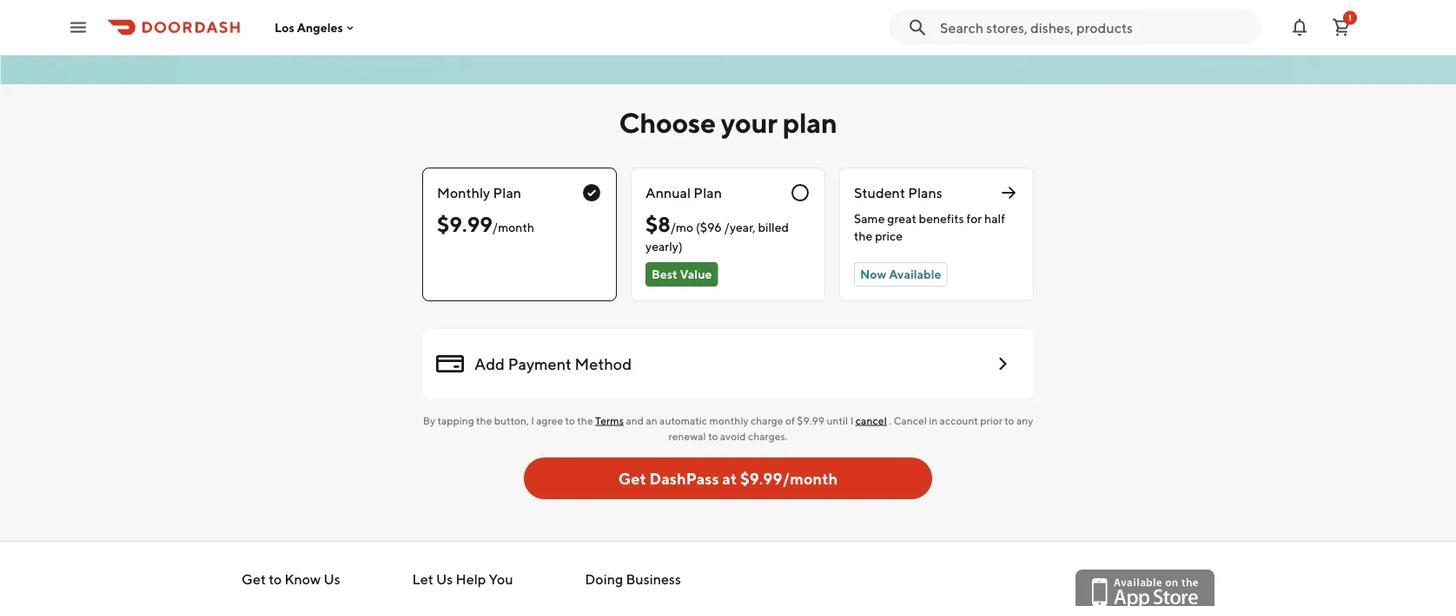 Task type: locate. For each thing, give the bounding box(es) containing it.
1 horizontal spatial plan
[[694, 185, 722, 201]]

get inside "button"
[[618, 469, 646, 488]]

plans
[[908, 185, 943, 201]]

2 horizontal spatial the
[[854, 229, 873, 243]]

. cancel in account prior to any renewal to avoid charges.
[[669, 415, 1034, 442]]

half
[[985, 212, 1006, 226]]

value
[[680, 267, 712, 282]]

great
[[888, 212, 917, 226]]

details
[[388, 40, 426, 55]]

i left agree
[[531, 415, 534, 427]]

your
[[721, 106, 777, 139]]

2 i from the left
[[850, 415, 854, 427]]

to left any
[[1005, 415, 1015, 427]]

0 vertical spatial get
[[618, 469, 646, 488]]

charges.
[[748, 430, 788, 442]]

plan up ($96
[[694, 185, 722, 201]]

get left 'know'
[[242, 571, 266, 588]]

available
[[889, 267, 942, 282]]

$9.99
[[437, 212, 493, 236], [797, 415, 825, 427]]

renewal
[[669, 430, 706, 442]]

and
[[626, 415, 644, 427]]

the
[[854, 229, 873, 243], [476, 415, 492, 427], [577, 415, 593, 427]]

0 horizontal spatial the
[[476, 415, 492, 427]]

the left terms "link"
[[577, 415, 593, 427]]

i right until
[[850, 415, 854, 427]]

get to know us
[[242, 571, 340, 588]]

agree
[[536, 415, 563, 427]]

$9.99 down monthly
[[437, 212, 493, 236]]

angeles
[[297, 20, 343, 35]]

billed
[[758, 220, 789, 234]]

to right agree
[[565, 415, 575, 427]]

to left avoid
[[708, 430, 718, 442]]

us
[[324, 571, 340, 588], [436, 571, 453, 588]]

i
[[531, 415, 534, 427], [850, 415, 854, 427]]

0 horizontal spatial i
[[531, 415, 534, 427]]

($96
[[696, 220, 722, 234]]

0 horizontal spatial get
[[242, 571, 266, 588]]

cancel
[[856, 415, 887, 427]]

terms link
[[595, 415, 624, 427]]

prior
[[981, 415, 1003, 427]]

1 i from the left
[[531, 415, 534, 427]]

now
[[860, 267, 887, 282]]

monthly plan
[[437, 185, 522, 201]]

doing
[[585, 571, 623, 588]]

best
[[652, 267, 678, 282]]

get for get to know us
[[242, 571, 266, 588]]

annual plan
[[646, 185, 722, 201]]

an
[[646, 415, 658, 427]]

the down same
[[854, 229, 873, 243]]

you
[[489, 571, 513, 588]]

plan
[[493, 185, 522, 201], [694, 185, 722, 201]]

1 vertical spatial get
[[242, 571, 266, 588]]

1 vertical spatial $9.99
[[797, 415, 825, 427]]

plan up /month
[[493, 185, 522, 201]]

automatic
[[660, 415, 708, 427]]

at
[[722, 469, 737, 488]]

1 horizontal spatial get
[[618, 469, 646, 488]]

get
[[618, 469, 646, 488], [242, 571, 266, 588]]

business
[[626, 571, 681, 588]]

1 plan from the left
[[493, 185, 522, 201]]

best value
[[652, 267, 712, 282]]

0 horizontal spatial us
[[324, 571, 340, 588]]

the inside same great benefits for half the price
[[854, 229, 873, 243]]

Store search: begin typing to search for stores available on DoorDash text field
[[940, 18, 1251, 37]]

2 plan from the left
[[694, 185, 722, 201]]

us right 'know'
[[324, 571, 340, 588]]

0 horizontal spatial plan
[[493, 185, 522, 201]]

/month
[[493, 220, 534, 234]]

$8
[[646, 212, 671, 236]]

get left dashpass
[[618, 469, 646, 488]]

to
[[565, 415, 575, 427], [1005, 415, 1015, 427], [708, 430, 718, 442], [269, 571, 282, 588]]

1 horizontal spatial the
[[577, 415, 593, 427]]

/mo
[[671, 220, 694, 234]]

/year,
[[724, 220, 756, 234]]

0 vertical spatial $9.99
[[437, 212, 493, 236]]

get dashpass at $9.99/month button
[[524, 458, 933, 500]]

us right "let"
[[436, 571, 453, 588]]

los angeles
[[275, 20, 343, 35]]

the left button,
[[476, 415, 492, 427]]

price
[[875, 229, 903, 243]]

annual
[[646, 185, 691, 201]]

$9.99 right of
[[797, 415, 825, 427]]

1 horizontal spatial us
[[436, 571, 453, 588]]

same
[[854, 212, 885, 226]]

same great benefits for half the price
[[854, 212, 1006, 243]]

0 horizontal spatial $9.99
[[437, 212, 493, 236]]

1 horizontal spatial i
[[850, 415, 854, 427]]



Task type: vqa. For each thing, say whether or not it's contained in the screenshot.
the topmost 4.7
no



Task type: describe. For each thing, give the bounding box(es) containing it.
student plans
[[854, 185, 943, 201]]

doing business
[[585, 571, 681, 588]]

let
[[412, 571, 433, 588]]

choose your plan
[[619, 106, 837, 139]]

button,
[[494, 415, 529, 427]]

help
[[456, 571, 486, 588]]

by tapping the button, i agree to the terms and an automatic monthly charge of $9.99 until i cancel
[[423, 415, 887, 427]]

of
[[786, 415, 795, 427]]

student
[[854, 185, 906, 201]]

add payment method
[[475, 355, 632, 373]]

any
[[1017, 415, 1034, 427]]

/mo ($96 /year, billed yearly)
[[646, 220, 789, 254]]

1 items, open order cart image
[[1331, 17, 1352, 38]]

plan for $8
[[694, 185, 722, 201]]

now available
[[860, 267, 942, 282]]

charge
[[751, 415, 783, 427]]

let us help you
[[412, 571, 513, 588]]

benefit
[[344, 40, 386, 55]]

yearly)
[[646, 239, 683, 254]]

get for get dashpass at $9.99/month
[[618, 469, 646, 488]]

get dashpass at $9.99/month
[[618, 469, 838, 488]]

about
[[308, 40, 342, 55]]

learn more about benefit details
[[242, 40, 426, 55]]

avoid
[[720, 430, 746, 442]]

plan for $9.99
[[493, 185, 522, 201]]

learn
[[242, 40, 274, 55]]

choose
[[619, 106, 716, 139]]

cancel
[[894, 415, 927, 427]]

in
[[929, 415, 938, 427]]

1 button
[[1324, 10, 1359, 45]]

los angeles button
[[275, 20, 357, 35]]

until
[[827, 415, 848, 427]]

open menu image
[[68, 17, 89, 38]]

account
[[940, 415, 978, 427]]

more
[[276, 40, 306, 55]]

los
[[275, 20, 295, 35]]

1 horizontal spatial $9.99
[[797, 415, 825, 427]]

tapping
[[437, 415, 474, 427]]

dashpass
[[650, 469, 719, 488]]

add
[[475, 355, 505, 373]]

cancel link
[[856, 415, 887, 427]]

method
[[575, 355, 632, 373]]

for
[[967, 212, 982, 226]]

notification bell image
[[1290, 17, 1311, 38]]

$9.99/month
[[740, 469, 838, 488]]

monthly
[[437, 185, 490, 201]]

.
[[889, 415, 892, 427]]

1
[[1349, 13, 1352, 23]]

payment
[[508, 355, 572, 373]]

to left 'know'
[[269, 571, 282, 588]]

2 us from the left
[[436, 571, 453, 588]]

monthly
[[710, 415, 749, 427]]

by
[[423, 415, 435, 427]]

terms
[[595, 415, 624, 427]]

1 us from the left
[[324, 571, 340, 588]]

benefits
[[919, 212, 964, 226]]

plan
[[783, 106, 837, 139]]

know
[[285, 571, 321, 588]]

$9.99 /month
[[437, 212, 534, 236]]



